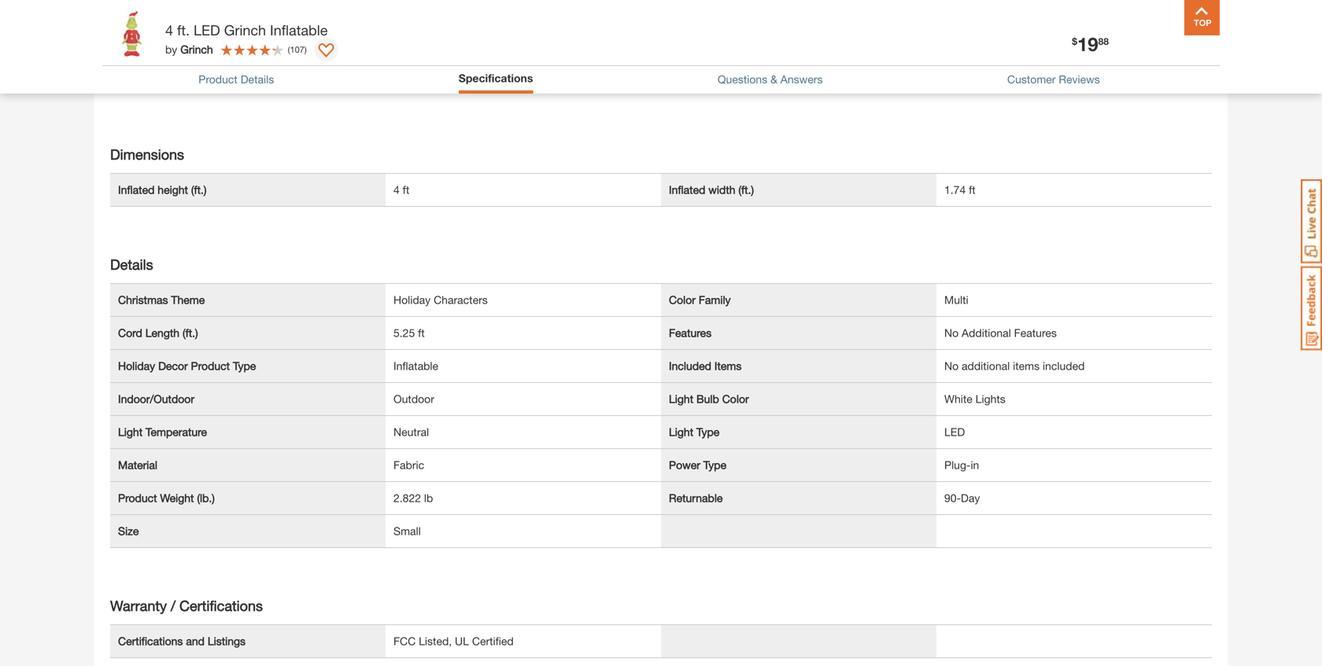 Task type: locate. For each thing, give the bounding box(es) containing it.
107
[[290, 44, 304, 54]]

2 horizontal spatial ft
[[969, 183, 976, 196]]

4 ft. led grinch inflatable
[[165, 22, 328, 39]]

90-
[[944, 492, 961, 505]]

by
[[165, 43, 177, 56]]

and
[[186, 635, 205, 648]]

0 horizontal spatial features
[[669, 326, 712, 339]]

led up plug-
[[944, 426, 965, 439]]

no additional items included
[[944, 359, 1085, 372]]

type for fabric
[[703, 459, 726, 472]]

1 inflated from the left
[[118, 183, 155, 196]]

listed,
[[419, 635, 452, 648]]

product details button
[[94, 0, 1228, 52], [199, 71, 274, 88], [199, 71, 274, 88]]

inflated
[[118, 183, 155, 196], [669, 183, 705, 196]]

type down bulb at bottom right
[[696, 426, 720, 439]]

0 horizontal spatial holiday
[[118, 359, 155, 372]]

4 ft
[[393, 183, 409, 196]]

type right decor
[[233, 359, 256, 372]]

1 horizontal spatial led
[[944, 426, 965, 439]]

lights
[[976, 393, 1006, 405]]

length
[[145, 326, 179, 339]]

day
[[961, 492, 980, 505]]

light for light bulb color
[[669, 393, 693, 405]]

features
[[669, 326, 712, 339], [1014, 326, 1057, 339]]

items
[[1013, 359, 1040, 372]]

listings
[[208, 635, 246, 648]]

1 vertical spatial details
[[241, 73, 274, 86]]

1 horizontal spatial features
[[1014, 326, 1057, 339]]

ft for 4 ft
[[403, 183, 409, 196]]

inflated for inflated height (ft.)
[[118, 183, 155, 196]]

4 for 4 ft
[[393, 183, 400, 196]]

0 vertical spatial 4
[[165, 22, 173, 39]]

product right decor
[[191, 359, 230, 372]]

theme
[[171, 293, 205, 306]]

christmas theme
[[118, 293, 205, 306]]

customer
[[1007, 73, 1056, 86]]

led right the ft.
[[194, 22, 220, 39]]

holiday up 5.25 ft
[[393, 293, 431, 306]]

(ft.) for inflated height (ft.)
[[191, 183, 207, 196]]

product down material
[[118, 492, 157, 505]]

product
[[102, 12, 156, 29], [199, 73, 238, 86], [191, 359, 230, 372], [118, 492, 157, 505]]

feedback link image
[[1301, 266, 1322, 351]]

product details down 4 ft. led grinch inflatable
[[199, 73, 274, 86]]

0 vertical spatial certifications
[[179, 598, 263, 614]]

light type
[[669, 426, 720, 439]]

temperature
[[146, 426, 207, 439]]

details down 4 ft. led grinch inflatable
[[241, 73, 274, 86]]

no for no additional items included
[[944, 359, 959, 372]]

2 vertical spatial details
[[110, 256, 153, 273]]

additional
[[962, 326, 1011, 339]]

1 vertical spatial no
[[944, 359, 959, 372]]

light for light type
[[669, 426, 693, 439]]

2.822
[[393, 492, 421, 505]]

questions & answers button
[[718, 71, 823, 88], [718, 71, 823, 88]]

outdoor
[[393, 393, 434, 405]]

color left family
[[669, 293, 696, 306]]

( 107 )
[[288, 44, 307, 54]]

1 horizontal spatial grinch
[[224, 22, 266, 39]]

ul
[[455, 635, 469, 648]]

specifications button
[[94, 53, 1228, 116], [459, 70, 533, 90], [459, 70, 533, 87]]

plug-
[[944, 459, 971, 472]]

weight
[[160, 492, 194, 505]]

1 horizontal spatial ft
[[418, 326, 425, 339]]

no
[[944, 326, 959, 339], [944, 359, 959, 372]]

0 vertical spatial no
[[944, 326, 959, 339]]

0 horizontal spatial inflated
[[118, 183, 155, 196]]

(ft.) right length at the left of page
[[183, 326, 198, 339]]

1 horizontal spatial inflatable
[[393, 359, 438, 372]]

holiday
[[393, 293, 431, 306], [118, 359, 155, 372]]

(lb.)
[[197, 492, 215, 505]]

ft.
[[177, 22, 190, 39]]

details up christmas
[[110, 256, 153, 273]]

warranty
[[110, 598, 167, 614]]

fcc listed, ul certified
[[393, 635, 514, 648]]

1 horizontal spatial details
[[160, 12, 206, 29]]

1 vertical spatial color
[[722, 393, 749, 405]]

0 vertical spatial holiday
[[393, 293, 431, 306]]

product details up by
[[102, 12, 206, 29]]

holiday down the cord at left
[[118, 359, 155, 372]]

cord length (ft.)
[[118, 326, 198, 339]]

0 horizontal spatial color
[[669, 293, 696, 306]]

0 horizontal spatial ft
[[403, 183, 409, 196]]

items
[[714, 359, 742, 372]]

light up power
[[669, 426, 693, 439]]

1 vertical spatial inflatable
[[393, 359, 438, 372]]

0 vertical spatial grinch
[[224, 22, 266, 39]]

inflatable up the ( 107 )
[[270, 22, 328, 39]]

decor
[[158, 359, 188, 372]]

(ft.) right width
[[738, 183, 754, 196]]

small
[[393, 525, 421, 538]]

color right bulb at bottom right
[[722, 393, 749, 405]]

light left bulb at bottom right
[[669, 393, 693, 405]]

(ft.) right height
[[191, 183, 207, 196]]

0 horizontal spatial grinch
[[180, 43, 213, 56]]

no up white
[[944, 359, 959, 372]]

light
[[669, 393, 693, 405], [118, 426, 143, 439], [669, 426, 693, 439]]

features up items at the right bottom of the page
[[1014, 326, 1057, 339]]

questions & answers
[[718, 73, 823, 86]]

answers
[[780, 73, 823, 86]]

inflated left width
[[669, 183, 705, 196]]

type right power
[[703, 459, 726, 472]]

0 horizontal spatial inflatable
[[270, 22, 328, 39]]

1 no from the top
[[944, 326, 959, 339]]

0 horizontal spatial 4
[[165, 22, 173, 39]]

certifications down warranty
[[118, 635, 183, 648]]

0 vertical spatial product details
[[102, 12, 206, 29]]

2 horizontal spatial details
[[241, 73, 274, 86]]

product weight (lb.)
[[118, 492, 215, 505]]

returnable
[[669, 492, 723, 505]]

0 horizontal spatial led
[[194, 22, 220, 39]]

certifications
[[179, 598, 263, 614], [118, 635, 183, 648]]

inflated left height
[[118, 183, 155, 196]]

product left the ft.
[[102, 12, 156, 29]]

2 inflated from the left
[[669, 183, 705, 196]]

family
[[699, 293, 731, 306]]

2 no from the top
[[944, 359, 959, 372]]

inflatable up outdoor
[[393, 359, 438, 372]]

)
[[304, 44, 307, 54]]

4 for 4 ft. led grinch inflatable
[[165, 22, 173, 39]]

$ 19 88
[[1072, 33, 1109, 55]]

1 vertical spatial holiday
[[118, 359, 155, 372]]

&
[[770, 73, 777, 86]]

light up material
[[118, 426, 143, 439]]

(ft.)
[[191, 183, 207, 196], [738, 183, 754, 196], [183, 326, 198, 339]]

led
[[194, 22, 220, 39], [944, 426, 965, 439]]

customer reviews
[[1007, 73, 1100, 86]]

1 vertical spatial certifications
[[118, 635, 183, 648]]

details
[[160, 12, 206, 29], [241, 73, 274, 86], [110, 256, 153, 273]]

(
[[288, 44, 290, 54]]

1 horizontal spatial 4
[[393, 183, 400, 196]]

2 vertical spatial type
[[703, 459, 726, 472]]

1 vertical spatial 4
[[393, 183, 400, 196]]

certifications up listings at the bottom left of the page
[[179, 598, 263, 614]]

details up by grinch
[[160, 12, 206, 29]]

1 horizontal spatial specifications
[[459, 72, 533, 85]]

specifications
[[459, 72, 533, 85], [102, 74, 198, 91]]

type for neutral
[[696, 426, 720, 439]]

dimensions
[[110, 146, 184, 163]]

0 vertical spatial type
[[233, 359, 256, 372]]

questions
[[718, 73, 767, 86]]

product details
[[102, 12, 206, 29], [199, 73, 274, 86]]

1 horizontal spatial holiday
[[393, 293, 431, 306]]

light bulb color
[[669, 393, 749, 405]]

1 horizontal spatial inflated
[[669, 183, 705, 196]]

features up included
[[669, 326, 712, 339]]

no additional features
[[944, 326, 1057, 339]]

customer reviews button
[[1007, 71, 1100, 88], [1007, 71, 1100, 88]]

type
[[233, 359, 256, 372], [696, 426, 720, 439], [703, 459, 726, 472]]

1 vertical spatial type
[[696, 426, 720, 439]]

warranty / certifications
[[110, 598, 263, 614]]

no down multi
[[944, 326, 959, 339]]

plug-in
[[944, 459, 979, 472]]

included
[[669, 359, 711, 372]]



Task type: vqa. For each thing, say whether or not it's contained in the screenshot.
first Features from the left
yes



Task type: describe. For each thing, give the bounding box(es) containing it.
holiday characters
[[393, 293, 488, 306]]

ft for 1.74 ft
[[969, 183, 976, 196]]

cord
[[118, 326, 142, 339]]

power
[[669, 459, 700, 472]]

reviews
[[1059, 73, 1100, 86]]

display image
[[318, 43, 334, 59]]

product image image
[[106, 8, 157, 59]]

light for light temperature
[[118, 426, 143, 439]]

characters
[[434, 293, 488, 306]]

1 vertical spatial led
[[944, 426, 965, 439]]

holiday decor product type
[[118, 359, 256, 372]]

fabric
[[393, 459, 424, 472]]

neutral
[[393, 426, 429, 439]]

light temperature
[[118, 426, 207, 439]]

material
[[118, 459, 157, 472]]

5.25 ft
[[393, 326, 425, 339]]

no for no additional features
[[944, 326, 959, 339]]

/
[[171, 598, 175, 614]]

0 horizontal spatial details
[[110, 256, 153, 273]]

1 horizontal spatial color
[[722, 393, 749, 405]]

height
[[158, 183, 188, 196]]

5.25
[[393, 326, 415, 339]]

certified
[[472, 635, 514, 648]]

1 features from the left
[[669, 326, 712, 339]]

indoor/outdoor
[[118, 393, 194, 405]]

christmas
[[118, 293, 168, 306]]

0 vertical spatial details
[[160, 12, 206, 29]]

in
[[971, 459, 979, 472]]

(ft.) for cord length (ft.)
[[183, 326, 198, 339]]

2.822 lb
[[393, 492, 433, 505]]

0 vertical spatial led
[[194, 22, 220, 39]]

0 horizontal spatial specifications
[[102, 74, 198, 91]]

bulb
[[696, 393, 719, 405]]

holiday for holiday characters
[[393, 293, 431, 306]]

inflated height (ft.)
[[118, 183, 207, 196]]

ft for 5.25 ft
[[418, 326, 425, 339]]

inflated for inflated width (ft.)
[[669, 183, 705, 196]]

inflated width (ft.)
[[669, 183, 754, 196]]

holiday for holiday decor product type
[[118, 359, 155, 372]]

power type
[[669, 459, 726, 472]]

additional
[[962, 359, 1010, 372]]

90-day
[[944, 492, 980, 505]]

2 features from the left
[[1014, 326, 1057, 339]]

top button
[[1184, 0, 1220, 35]]

1.74
[[944, 183, 966, 196]]

0 vertical spatial color
[[669, 293, 696, 306]]

88
[[1098, 36, 1109, 47]]

lb
[[424, 492, 433, 505]]

$
[[1072, 36, 1077, 47]]

by grinch
[[165, 43, 213, 56]]

1 vertical spatial product details
[[199, 73, 274, 86]]

white
[[944, 393, 972, 405]]

included
[[1043, 359, 1085, 372]]

1 vertical spatial grinch
[[180, 43, 213, 56]]

0 vertical spatial inflatable
[[270, 22, 328, 39]]

certifications and listings
[[118, 635, 246, 648]]

color family
[[669, 293, 731, 306]]

(ft.) for inflated width (ft.)
[[738, 183, 754, 196]]

size
[[118, 525, 139, 538]]

multi
[[944, 293, 968, 306]]

live chat image
[[1301, 179, 1322, 264]]

product down by grinch
[[199, 73, 238, 86]]

1.74 ft
[[944, 183, 976, 196]]

included items
[[669, 359, 742, 372]]

width
[[708, 183, 735, 196]]

white lights
[[944, 393, 1006, 405]]

fcc
[[393, 635, 416, 648]]

19
[[1077, 33, 1098, 55]]



